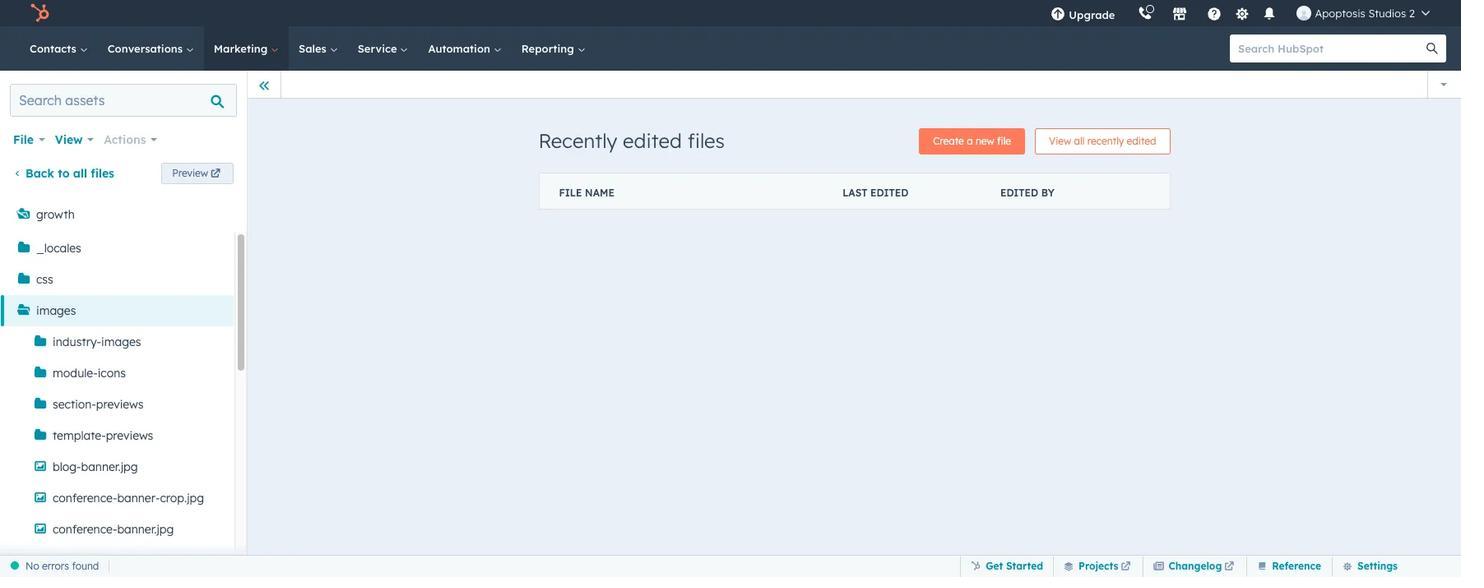 Task type: locate. For each thing, give the bounding box(es) containing it.
name
[[585, 187, 615, 199]]

0 vertical spatial all
[[1074, 135, 1085, 147]]

module-
[[53, 366, 98, 381]]

help image
[[1207, 7, 1222, 22]]

marketplaces image
[[1173, 7, 1188, 22]]

view
[[55, 132, 83, 147], [1049, 135, 1071, 147]]

all
[[1074, 135, 1085, 147], [73, 166, 87, 181]]

actions button
[[104, 128, 157, 151]]

actions
[[104, 132, 146, 147]]

view inside popup button
[[55, 132, 83, 147]]

industry-
[[53, 335, 101, 350]]

edited right the "recently"
[[623, 128, 682, 153]]

1 horizontal spatial files
[[688, 128, 725, 153]]

1 horizontal spatial edited
[[870, 187, 909, 199]]

all right to
[[73, 166, 87, 181]]

images
[[36, 304, 76, 318], [101, 335, 141, 350]]

recently
[[538, 128, 617, 153]]

projects link
[[1053, 557, 1143, 577]]

industry-images
[[53, 335, 141, 350]]

1 vertical spatial banner.jpg
[[117, 522, 174, 537]]

link opens in a new window image right changelog
[[1225, 562, 1234, 572]]

recently
[[1087, 135, 1124, 147]]

link opens in a new window image right projects
[[1121, 557, 1131, 577]]

0 horizontal spatial link opens in a new window image
[[1121, 557, 1131, 577]]

file
[[13, 132, 34, 147], [559, 187, 582, 199]]

view up back to all files
[[55, 132, 83, 147]]

1 horizontal spatial link opens in a new window image
[[1225, 562, 1234, 572]]

edited inside button
[[1127, 135, 1156, 147]]

1 vertical spatial file
[[559, 187, 582, 199]]

section-
[[53, 397, 96, 412]]

contacts link
[[20, 26, 98, 71]]

view button
[[55, 128, 94, 151]]

link opens in a new window image
[[1225, 557, 1234, 577], [1121, 562, 1131, 572]]

search button
[[1418, 35, 1446, 63]]

service link
[[348, 26, 418, 71]]

settings link
[[1232, 5, 1253, 22]]

conference-banner-crop.jpg
[[53, 491, 204, 506]]

0 vertical spatial previews
[[96, 397, 144, 412]]

view for view
[[55, 132, 83, 147]]

last edited
[[843, 187, 909, 199]]

images up icons
[[101, 335, 141, 350]]

0 vertical spatial conference-
[[53, 491, 117, 506]]

0 vertical spatial file
[[13, 132, 34, 147]]

0 horizontal spatial edited
[[623, 128, 682, 153]]

apoptosis studios 2 button
[[1287, 0, 1440, 26]]

one.jpg
[[96, 554, 136, 569]]

1 vertical spatial conference-
[[53, 522, 117, 537]]

preview
[[172, 167, 208, 179]]

upgrade image
[[1051, 7, 1066, 22]]

previews down icons
[[96, 397, 144, 412]]

previews down the section-previews on the bottom of the page
[[106, 429, 153, 443]]

images down css
[[36, 304, 76, 318]]

started
[[1006, 560, 1043, 572]]

help button
[[1201, 0, 1229, 26]]

menu
[[1039, 0, 1441, 26]]

0 horizontal spatial file
[[13, 132, 34, 147]]

view left recently in the top of the page
[[1049, 135, 1071, 147]]

1 horizontal spatial link opens in a new window image
[[1225, 557, 1234, 577]]

contacts
[[30, 42, 80, 55]]

reporting
[[521, 42, 577, 55]]

file for file name
[[559, 187, 582, 199]]

file
[[997, 135, 1011, 147]]

settings button
[[1332, 556, 1399, 578]]

no errors found
[[26, 560, 99, 573]]

Search assets search field
[[10, 84, 237, 117]]

1 vertical spatial previews
[[106, 429, 153, 443]]

link opens in a new window image inside "projects" link
[[1121, 557, 1131, 577]]

menu item
[[1127, 0, 1130, 26]]

0 horizontal spatial files
[[91, 166, 114, 181]]

link opens in a new window image
[[1121, 557, 1131, 577], [1225, 562, 1234, 572]]

errors
[[42, 560, 69, 573]]

2 horizontal spatial edited
[[1127, 135, 1156, 147]]

0 horizontal spatial view
[[55, 132, 83, 147]]

preview link
[[161, 163, 234, 184]]

link opens in a new window image right changelog
[[1225, 557, 1234, 577]]

files
[[688, 128, 725, 153], [91, 166, 114, 181]]

1 conference- from the top
[[53, 491, 117, 506]]

hubspot image
[[30, 3, 49, 23]]

previews for template-
[[106, 429, 153, 443]]

section-previews
[[53, 397, 144, 412]]

module-icons
[[53, 366, 126, 381]]

file left name
[[559, 187, 582, 199]]

back to all files button
[[13, 166, 114, 181]]

create
[[933, 135, 964, 147]]

conversations
[[108, 42, 186, 55]]

0 vertical spatial banner.jpg
[[81, 460, 138, 475]]

link opens in a new window image right projects
[[1121, 562, 1131, 572]]

edited right recently in the top of the page
[[1127, 135, 1156, 147]]

1 vertical spatial all
[[73, 166, 87, 181]]

service-one.jpg
[[53, 554, 136, 569]]

create a new file button
[[919, 128, 1025, 155]]

calling icon button
[[1132, 2, 1160, 24]]

last
[[843, 187, 868, 199]]

0 vertical spatial files
[[688, 128, 725, 153]]

previews for section-
[[96, 397, 144, 412]]

0 horizontal spatial all
[[73, 166, 87, 181]]

edited right last
[[870, 187, 909, 199]]

1 horizontal spatial view
[[1049, 135, 1071, 147]]

conference- down blog-banner.jpg
[[53, 491, 117, 506]]

conference-
[[53, 491, 117, 506], [53, 522, 117, 537]]

1 horizontal spatial images
[[101, 335, 141, 350]]

file up the back
[[13, 132, 34, 147]]

_locales
[[36, 241, 81, 256]]

growth
[[36, 207, 75, 222]]

conference- up service-one.jpg
[[53, 522, 117, 537]]

edited
[[623, 128, 682, 153], [1127, 135, 1156, 147], [870, 187, 909, 199]]

previews
[[96, 397, 144, 412], [106, 429, 153, 443]]

0 horizontal spatial link opens in a new window image
[[1121, 562, 1131, 572]]

2 conference- from the top
[[53, 522, 117, 537]]

0 vertical spatial images
[[36, 304, 76, 318]]

banner.jpg
[[81, 460, 138, 475], [117, 522, 174, 537]]

back
[[26, 166, 54, 181]]

1 horizontal spatial file
[[559, 187, 582, 199]]

settings
[[1358, 560, 1398, 573]]

marketing link
[[204, 26, 289, 71]]

notifications button
[[1256, 0, 1284, 26]]

file button
[[13, 128, 45, 151]]

view inside button
[[1049, 135, 1071, 147]]

reporting link
[[512, 26, 595, 71]]

file inside the file popup button
[[13, 132, 34, 147]]

link opens in a new window image inside changelog link
[[1225, 562, 1234, 572]]

1 horizontal spatial all
[[1074, 135, 1085, 147]]

all left recently in the top of the page
[[1074, 135, 1085, 147]]

banner.jpg down template-previews
[[81, 460, 138, 475]]

banner.jpg down banner-
[[117, 522, 174, 537]]



Task type: describe. For each thing, give the bounding box(es) containing it.
file name
[[559, 187, 615, 199]]

css
[[36, 272, 53, 287]]

icons
[[98, 366, 126, 381]]

view all recently edited
[[1049, 135, 1156, 147]]

tara schultz image
[[1297, 6, 1312, 21]]

found
[[72, 560, 99, 573]]

template-previews
[[53, 429, 153, 443]]

conversations link
[[98, 26, 204, 71]]

automation link
[[418, 26, 512, 71]]

apoptosis
[[1315, 7, 1366, 20]]

marketing
[[214, 42, 271, 55]]

conference- for banner.jpg
[[53, 522, 117, 537]]

edited for recently edited files
[[623, 128, 682, 153]]

recently edited files
[[538, 128, 725, 153]]

2
[[1409, 7, 1415, 20]]

to
[[58, 166, 70, 181]]

all inside button
[[1074, 135, 1085, 147]]

no
[[26, 560, 39, 573]]

changelog
[[1169, 560, 1222, 572]]

service-
[[53, 554, 96, 569]]

link opens in a new window image inside changelog link
[[1225, 557, 1234, 577]]

blog-banner.jpg
[[53, 460, 138, 475]]

get started link
[[960, 557, 1053, 577]]

by
[[1041, 187, 1055, 199]]

0 horizontal spatial images
[[36, 304, 76, 318]]

conference-banner.jpg
[[53, 522, 174, 537]]

get started
[[986, 560, 1043, 572]]

calling icon image
[[1138, 7, 1153, 21]]

new
[[976, 135, 994, 147]]

apoptosis studios 2
[[1315, 7, 1415, 20]]

upgrade
[[1069, 8, 1115, 21]]

get
[[986, 560, 1003, 572]]

conference- for banner-
[[53, 491, 117, 506]]

notifications image
[[1262, 7, 1277, 22]]

Search HubSpot search field
[[1230, 35, 1432, 63]]

changelog link
[[1143, 557, 1247, 577]]

blog-
[[53, 460, 81, 475]]

sales link
[[289, 26, 348, 71]]

sales
[[299, 42, 330, 55]]

banner.jpg for blog-
[[81, 460, 138, 475]]

view all recently edited button
[[1035, 128, 1170, 155]]

back to all files
[[26, 166, 114, 181]]

studios
[[1369, 7, 1406, 20]]

edited
[[1000, 187, 1038, 199]]

crop.jpg
[[160, 491, 204, 506]]

hubspot link
[[20, 3, 62, 23]]

projects
[[1079, 560, 1119, 572]]

reference
[[1272, 560, 1321, 573]]

a
[[967, 135, 973, 147]]

file for file
[[13, 132, 34, 147]]

template-
[[53, 429, 106, 443]]

create a new file
[[933, 135, 1011, 147]]

automation
[[428, 42, 493, 55]]

edited for last edited
[[870, 187, 909, 199]]

menu containing apoptosis studios 2
[[1039, 0, 1441, 26]]

service
[[358, 42, 400, 55]]

1 vertical spatial files
[[91, 166, 114, 181]]

edited by
[[1000, 187, 1055, 199]]

link opens in a new window image inside "projects" link
[[1121, 562, 1131, 572]]

1 vertical spatial images
[[101, 335, 141, 350]]

reference button
[[1247, 556, 1322, 578]]

marketplaces button
[[1163, 0, 1197, 26]]

view for view all recently edited
[[1049, 135, 1071, 147]]

search image
[[1427, 43, 1438, 54]]

banner-
[[117, 491, 160, 506]]

settings image
[[1235, 7, 1250, 22]]

banner.jpg for conference-
[[117, 522, 174, 537]]



Task type: vqa. For each thing, say whether or not it's contained in the screenshot.
navigation
no



